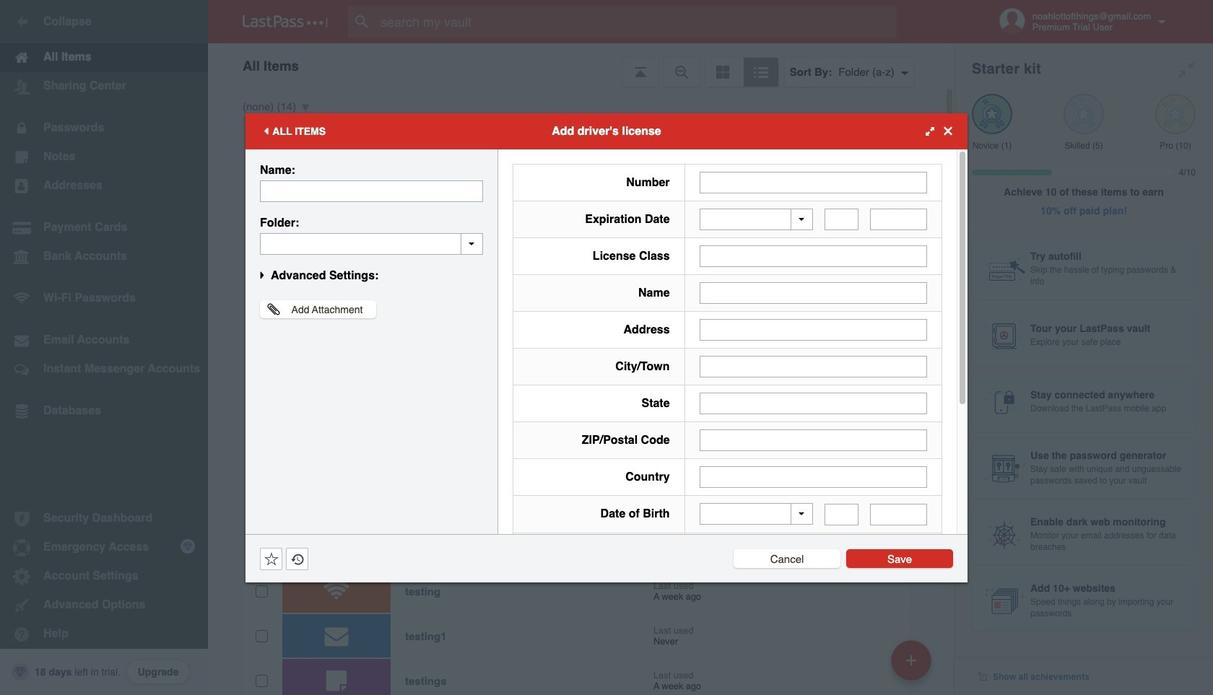 Task type: locate. For each thing, give the bounding box(es) containing it.
new item image
[[906, 655, 917, 666]]

main navigation navigation
[[0, 0, 208, 696]]

dialog
[[246, 113, 968, 696]]

None text field
[[700, 172, 927, 193], [260, 180, 483, 202], [870, 209, 927, 230], [260, 233, 483, 255], [700, 282, 927, 304], [700, 356, 927, 378], [700, 430, 927, 451], [700, 467, 927, 488], [870, 504, 927, 525], [700, 172, 927, 193], [260, 180, 483, 202], [870, 209, 927, 230], [260, 233, 483, 255], [700, 282, 927, 304], [700, 356, 927, 378], [700, 430, 927, 451], [700, 467, 927, 488], [870, 504, 927, 525]]

None text field
[[825, 209, 859, 230], [700, 246, 927, 267], [700, 319, 927, 341], [700, 393, 927, 415], [825, 504, 859, 525], [825, 209, 859, 230], [700, 246, 927, 267], [700, 319, 927, 341], [700, 393, 927, 415], [825, 504, 859, 525]]

vault options navigation
[[208, 43, 955, 87]]



Task type: vqa. For each thing, say whether or not it's contained in the screenshot.
caret right icon
no



Task type: describe. For each thing, give the bounding box(es) containing it.
Search search field
[[348, 6, 925, 38]]

new item navigation
[[886, 636, 940, 696]]

search my vault text field
[[348, 6, 925, 38]]

lastpass image
[[243, 15, 328, 28]]



